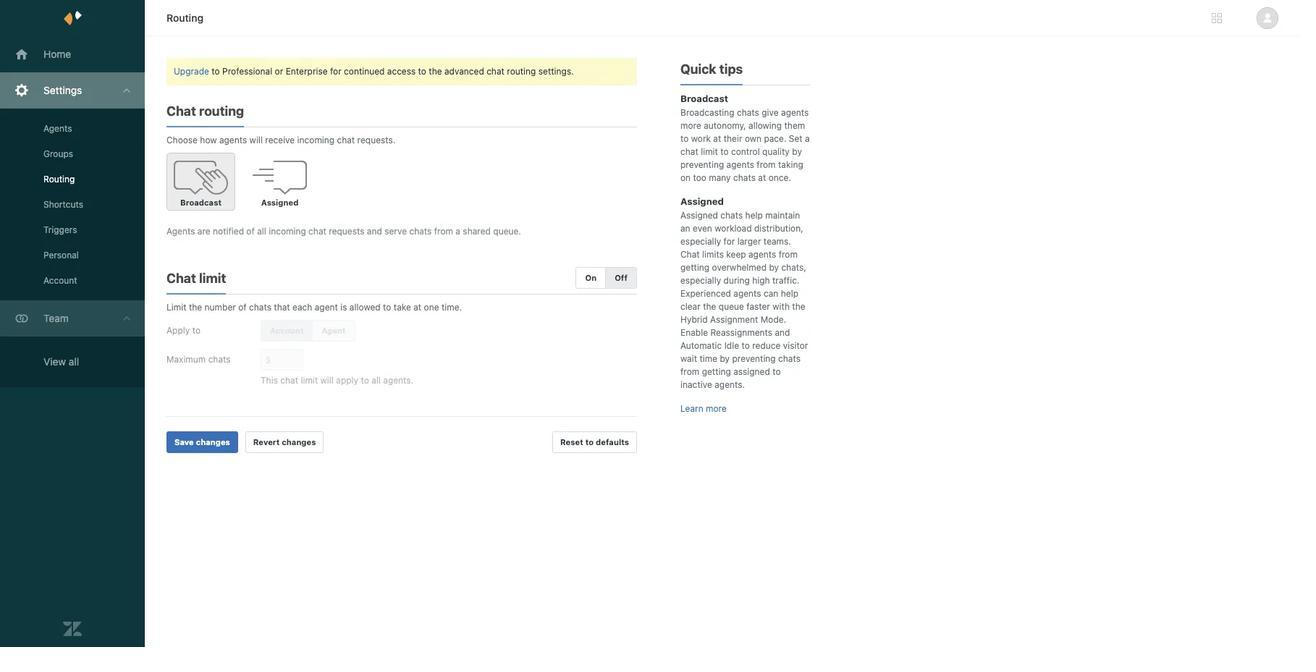 Task type: describe. For each thing, give the bounding box(es) containing it.
upgrade link
[[174, 66, 209, 77]]

that
[[274, 302, 290, 313]]

even
[[693, 223, 713, 234]]

idle
[[725, 340, 740, 351]]

limits
[[703, 249, 724, 260]]

by inside broadcast broadcasting chats give agents more autonomy, allowing them to work at their own pace. set a chat limit to control quality by preventing agents from taking on too many chats at once.
[[793, 146, 802, 157]]

defaults
[[596, 437, 629, 447]]

set
[[789, 133, 803, 144]]

for inside the assigned assigned chats help maintain an even workload distribution, especially for larger teams. chat limits keep agents from getting overwhelmed by chats, especially during high traffic. experienced agents can help clear the queue faster with the hybrid assignment mode. enable reassignments and automatic idle to reduce visitor wait time by preventing chats from getting assigned to inactive agents.
[[724, 236, 735, 247]]

chats up workload
[[721, 210, 743, 221]]

the left advanced at the left
[[429, 66, 442, 77]]

or
[[275, 66, 283, 77]]

account button
[[261, 320, 313, 342]]

quick tips
[[681, 62, 743, 77]]

team
[[43, 312, 69, 324]]

chats right many
[[734, 172, 756, 183]]

during
[[724, 275, 750, 286]]

clear
[[681, 301, 701, 312]]

reset to defaults button
[[553, 432, 637, 453]]

faster
[[747, 301, 771, 312]]

save changes button
[[167, 432, 238, 453]]

requests.
[[357, 135, 396, 146]]

and inside the assigned assigned chats help maintain an even workload distribution, especially for larger teams. chat limits keep agents from getting overwhelmed by chats, especially during high traffic. experienced agents can help clear the queue faster with the hybrid assignment mode. enable reassignments and automatic idle to reduce visitor wait time by preventing chats from getting assigned to inactive agents.
[[775, 327, 791, 338]]

of for all
[[247, 226, 255, 237]]

on
[[586, 273, 597, 282]]

traffic.
[[773, 275, 800, 286]]

assigned
[[734, 366, 770, 377]]

upgrade to professional or enterprise for continued access to the advanced chat routing settings.
[[174, 66, 574, 77]]

apply to
[[167, 325, 201, 336]]

workload
[[715, 223, 752, 234]]

chat right this at bottom
[[280, 375, 298, 386]]

home
[[43, 48, 71, 60]]

changes for revert changes
[[282, 437, 316, 447]]

broadcast broadcasting chats give agents more autonomy, allowing them to work at their own pace. set a chat limit to control quality by preventing agents from taking on too many chats at once.
[[681, 93, 810, 183]]

own
[[745, 133, 762, 144]]

control
[[732, 146, 760, 157]]

queue.
[[493, 226, 521, 237]]

hybrid
[[681, 314, 708, 325]]

the down "experienced"
[[703, 301, 717, 312]]

advanced
[[445, 66, 484, 77]]

will for apply
[[321, 375, 334, 386]]

take
[[394, 302, 411, 313]]

assigned for assigned
[[261, 198, 299, 207]]

learn more
[[681, 403, 727, 414]]

keep
[[727, 249, 746, 260]]

many
[[709, 172, 731, 183]]

with
[[773, 301, 790, 312]]

assignment
[[711, 314, 759, 325]]

account inside button
[[270, 326, 304, 335]]

0 vertical spatial getting
[[681, 262, 710, 273]]

experienced
[[681, 288, 731, 299]]

each
[[293, 302, 312, 313]]

0 horizontal spatial limit
[[199, 271, 226, 286]]

1 vertical spatial help
[[781, 288, 799, 299]]

one
[[424, 302, 439, 313]]

chats down visitor
[[779, 353, 801, 364]]

1 vertical spatial by
[[769, 262, 779, 273]]

agents down the during
[[734, 288, 762, 299]]

can
[[764, 288, 779, 299]]

this chat limit will apply to all agents.
[[261, 375, 414, 386]]

reassignments
[[711, 327, 773, 338]]

1 vertical spatial routing
[[43, 174, 75, 185]]

agents down control
[[727, 159, 755, 170]]

notified
[[213, 226, 244, 237]]

0 horizontal spatial routing
[[199, 104, 244, 119]]

agents for agents are notified of all incoming chat requests and serve chats from a shared queue.
[[167, 226, 195, 237]]

chat inside broadcast broadcasting chats give agents more autonomy, allowing them to work at their own pace. set a chat limit to control quality by preventing agents from taking on too many chats at once.
[[681, 146, 699, 157]]

0 horizontal spatial all
[[69, 356, 79, 368]]

enterprise
[[286, 66, 328, 77]]

inactive
[[681, 380, 713, 390]]

settings.
[[539, 66, 574, 77]]

from inside broadcast broadcasting chats give agents more autonomy, allowing them to work at their own pace. set a chat limit to control quality by preventing agents from taking on too many chats at once.
[[757, 159, 776, 170]]

limit
[[167, 302, 187, 313]]

0 horizontal spatial agents.
[[383, 375, 414, 386]]

0 vertical spatial help
[[746, 210, 763, 221]]

groups
[[43, 148, 73, 159]]

high
[[753, 275, 770, 286]]

more inside broadcast broadcasting chats give agents more autonomy, allowing them to work at their own pace. set a chat limit to control quality by preventing agents from taking on too many chats at once.
[[681, 120, 702, 131]]

broadcast for broadcast broadcasting chats give agents more autonomy, allowing them to work at their own pace. set a chat limit to control quality by preventing agents from taking on too many chats at once.
[[681, 93, 729, 104]]

once.
[[769, 172, 792, 183]]

allowed
[[350, 302, 381, 313]]

is
[[341, 302, 347, 313]]

1 horizontal spatial routing
[[507, 66, 536, 77]]

off
[[615, 273, 628, 282]]

upgrade
[[174, 66, 209, 77]]

are
[[198, 226, 211, 237]]

chats up allowing
[[737, 107, 760, 118]]

1 horizontal spatial all
[[257, 226, 266, 237]]

quality
[[763, 146, 790, 157]]

reduce
[[753, 340, 781, 351]]

from down wait
[[681, 366, 700, 377]]

off button
[[606, 267, 637, 289]]

visitor
[[784, 340, 809, 351]]

agents down larger
[[749, 249, 777, 260]]

assigned for assigned assigned chats help maintain an even workload distribution, especially for larger teams. chat limits keep agents from getting overwhelmed by chats, especially during high traffic. experienced agents can help clear the queue faster with the hybrid assignment mode. enable reassignments and automatic idle to reduce visitor wait time by preventing chats from getting assigned to inactive agents.
[[681, 196, 724, 207]]

save changes
[[175, 437, 230, 447]]

taking
[[779, 159, 804, 170]]

allowing
[[749, 120, 782, 131]]

overwhelmed
[[712, 262, 767, 273]]

agent
[[322, 326, 346, 335]]

reset
[[561, 437, 584, 447]]

on
[[681, 172, 691, 183]]

0 vertical spatial for
[[330, 66, 342, 77]]



Task type: vqa. For each thing, say whether or not it's contained in the screenshot.
the bottom Chat
yes



Task type: locate. For each thing, give the bounding box(es) containing it.
1 vertical spatial more
[[706, 403, 727, 414]]

assigned down receive
[[261, 198, 299, 207]]

time.
[[442, 302, 462, 313]]

0 horizontal spatial will
[[250, 135, 263, 146]]

1 horizontal spatial changes
[[282, 437, 316, 447]]

2 changes from the left
[[282, 437, 316, 447]]

zendesk products image
[[1212, 13, 1223, 23]]

on button
[[576, 267, 606, 289]]

0 vertical spatial especially
[[681, 236, 722, 247]]

view all
[[43, 356, 79, 368]]

preventing up assigned
[[733, 353, 776, 364]]

maintain
[[766, 210, 800, 221]]

0 horizontal spatial at
[[414, 302, 422, 313]]

of right notified
[[247, 226, 255, 237]]

0 vertical spatial more
[[681, 120, 702, 131]]

1 horizontal spatial agents
[[167, 226, 195, 237]]

number
[[205, 302, 236, 313]]

pace.
[[764, 133, 787, 144]]

0 vertical spatial limit
[[701, 146, 718, 157]]

at down autonomy,
[[714, 133, 722, 144]]

will for receive
[[250, 135, 263, 146]]

2 vertical spatial all
[[372, 375, 381, 386]]

account down that
[[270, 326, 304, 335]]

for left continued
[[330, 66, 342, 77]]

for down workload
[[724, 236, 735, 247]]

account down personal
[[43, 275, 77, 286]]

help down traffic.
[[781, 288, 799, 299]]

distribution,
[[755, 223, 804, 234]]

chat left limits
[[681, 249, 700, 260]]

from left shared
[[434, 226, 453, 237]]

time
[[700, 353, 718, 364]]

agents for agents
[[43, 123, 72, 134]]

chat limit
[[167, 271, 226, 286]]

limit down work
[[701, 146, 718, 157]]

the
[[429, 66, 442, 77], [703, 301, 717, 312], [793, 301, 806, 312], [189, 302, 202, 313]]

0 vertical spatial agents
[[43, 123, 72, 134]]

changes inside button
[[196, 437, 230, 447]]

agents left are
[[167, 226, 195, 237]]

too
[[693, 172, 707, 183]]

personal
[[43, 250, 79, 261]]

an
[[681, 223, 691, 234]]

especially down even
[[681, 236, 722, 247]]

changes inside button
[[282, 437, 316, 447]]

incoming for all
[[269, 226, 306, 237]]

access
[[387, 66, 416, 77]]

automatic
[[681, 340, 722, 351]]

give
[[762, 107, 779, 118]]

the right limit
[[189, 302, 202, 313]]

1 especially from the top
[[681, 236, 722, 247]]

will left receive
[[250, 135, 263, 146]]

agents are notified of all incoming chat requests and serve chats from a shared queue.
[[167, 226, 521, 237]]

1 horizontal spatial account
[[270, 326, 304, 335]]

receive
[[265, 135, 295, 146]]

chat up choose
[[167, 104, 196, 119]]

1 vertical spatial broadcast
[[180, 198, 222, 207]]

0 vertical spatial routing
[[507, 66, 536, 77]]

maximum chats
[[167, 354, 231, 365]]

a inside broadcast broadcasting chats give agents more autonomy, allowing them to work at their own pace. set a chat limit to control quality by preventing agents from taking on too many chats at once.
[[805, 133, 810, 144]]

0 vertical spatial all
[[257, 226, 266, 237]]

of right number
[[238, 302, 247, 313]]

this
[[261, 375, 278, 386]]

routing
[[507, 66, 536, 77], [199, 104, 244, 119]]

1 horizontal spatial by
[[769, 262, 779, 273]]

0 vertical spatial of
[[247, 226, 255, 237]]

shortcuts
[[43, 199, 83, 210]]

apply
[[336, 375, 359, 386]]

1 vertical spatial preventing
[[733, 353, 776, 364]]

broadcast
[[681, 93, 729, 104], [180, 198, 222, 207]]

0 horizontal spatial broadcast
[[180, 198, 222, 207]]

from
[[757, 159, 776, 170], [434, 226, 453, 237], [779, 249, 798, 260], [681, 366, 700, 377]]

chat right advanced at the left
[[487, 66, 505, 77]]

chat for chat limit
[[167, 271, 196, 286]]

chat routing
[[167, 104, 244, 119]]

0 horizontal spatial changes
[[196, 437, 230, 447]]

0 vertical spatial incoming
[[297, 135, 335, 146]]

limit inside broadcast broadcasting chats give agents more autonomy, allowing them to work at their own pace. set a chat limit to control quality by preventing agents from taking on too many chats at once.
[[701, 146, 718, 157]]

them
[[785, 120, 806, 131]]

0 horizontal spatial more
[[681, 120, 702, 131]]

changes for save changes
[[196, 437, 230, 447]]

mode.
[[761, 314, 787, 325]]

revert
[[253, 437, 280, 447]]

from down quality
[[757, 159, 776, 170]]

getting down time
[[702, 366, 731, 377]]

of
[[247, 226, 255, 237], [238, 302, 247, 313]]

0 horizontal spatial routing
[[43, 174, 75, 185]]

routing down groups
[[43, 174, 75, 185]]

broadcast up broadcasting at the right top of page
[[681, 93, 729, 104]]

all right view
[[69, 356, 79, 368]]

changes
[[196, 437, 230, 447], [282, 437, 316, 447]]

broadcast up are
[[180, 198, 222, 207]]

agents. down assigned
[[715, 380, 745, 390]]

learn
[[681, 403, 704, 414]]

agents. inside the assigned assigned chats help maintain an even workload distribution, especially for larger teams. chat limits keep agents from getting overwhelmed by chats, especially during high traffic. experienced agents can help clear the queue faster with the hybrid assignment mode. enable reassignments and automatic idle to reduce visitor wait time by preventing chats from getting assigned to inactive agents.
[[715, 380, 745, 390]]

assigned up even
[[681, 210, 718, 221]]

autonomy,
[[704, 120, 746, 131]]

shared
[[463, 226, 491, 237]]

1 horizontal spatial limit
[[301, 375, 318, 386]]

choose
[[167, 135, 198, 146]]

1 vertical spatial all
[[69, 356, 79, 368]]

triggers
[[43, 225, 77, 235]]

1 vertical spatial incoming
[[269, 226, 306, 237]]

chats,
[[782, 262, 807, 273]]

1 vertical spatial will
[[321, 375, 334, 386]]

choose how agents will receive incoming chat requests.
[[167, 135, 396, 146]]

2 vertical spatial limit
[[301, 375, 318, 386]]

changes right "revert"
[[282, 437, 316, 447]]

chat for chat routing
[[167, 104, 196, 119]]

especially up "experienced"
[[681, 275, 722, 286]]

preventing inside broadcast broadcasting chats give agents more autonomy, allowing them to work at their own pace. set a chat limit to control quality by preventing agents from taking on too many chats at once.
[[681, 159, 724, 170]]

serve
[[385, 226, 407, 237]]

agents
[[43, 123, 72, 134], [167, 226, 195, 237]]

preventing
[[681, 159, 724, 170], [733, 353, 776, 364]]

at left once.
[[759, 172, 766, 183]]

routing up how
[[199, 104, 244, 119]]

routing up upgrade link
[[167, 12, 204, 24]]

0 horizontal spatial for
[[330, 66, 342, 77]]

all
[[257, 226, 266, 237], [69, 356, 79, 368], [372, 375, 381, 386]]

a left shared
[[456, 226, 461, 237]]

wait
[[681, 353, 698, 364]]

1 horizontal spatial preventing
[[733, 353, 776, 364]]

chat
[[487, 66, 505, 77], [337, 135, 355, 146], [681, 146, 699, 157], [309, 226, 327, 237], [280, 375, 298, 386]]

0 vertical spatial broadcast
[[681, 93, 729, 104]]

learn more link
[[681, 403, 727, 414]]

from up chats,
[[779, 249, 798, 260]]

1 vertical spatial chat
[[681, 249, 700, 260]]

0 vertical spatial will
[[250, 135, 263, 146]]

chat up limit
[[167, 271, 196, 286]]

2 especially from the top
[[681, 275, 722, 286]]

2 vertical spatial by
[[720, 353, 730, 364]]

2 horizontal spatial at
[[759, 172, 766, 183]]

1 horizontal spatial at
[[714, 133, 722, 144]]

preventing up too
[[681, 159, 724, 170]]

limit down maximum chats "number field" at left
[[301, 375, 318, 386]]

2 horizontal spatial all
[[372, 375, 381, 386]]

incoming for receive
[[297, 135, 335, 146]]

0 horizontal spatial agents
[[43, 123, 72, 134]]

assigned down too
[[681, 196, 724, 207]]

1 horizontal spatial routing
[[167, 12, 204, 24]]

maximum
[[167, 354, 206, 365]]

0 vertical spatial and
[[367, 226, 382, 237]]

apply
[[167, 325, 190, 336]]

enable
[[681, 327, 708, 338]]

incoming right receive
[[297, 135, 335, 146]]

1 horizontal spatial for
[[724, 236, 735, 247]]

chat left requests. at the left
[[337, 135, 355, 146]]

1 changes from the left
[[196, 437, 230, 447]]

chats right serve
[[410, 226, 432, 237]]

save
[[175, 437, 194, 447]]

work
[[691, 133, 711, 144]]

agents
[[781, 107, 809, 118], [219, 135, 247, 146], [727, 159, 755, 170], [749, 249, 777, 260], [734, 288, 762, 299]]

1 vertical spatial and
[[775, 327, 791, 338]]

1 horizontal spatial and
[[775, 327, 791, 338]]

1 horizontal spatial agents.
[[715, 380, 745, 390]]

0 vertical spatial preventing
[[681, 159, 724, 170]]

chat left the requests
[[309, 226, 327, 237]]

1 vertical spatial agents
[[167, 226, 195, 237]]

chats right "maximum"
[[208, 354, 231, 365]]

2 vertical spatial at
[[414, 302, 422, 313]]

1 vertical spatial at
[[759, 172, 766, 183]]

0 vertical spatial by
[[793, 146, 802, 157]]

chat down work
[[681, 146, 699, 157]]

0 vertical spatial a
[[805, 133, 810, 144]]

0 horizontal spatial by
[[720, 353, 730, 364]]

requests
[[329, 226, 365, 237]]

0 vertical spatial account
[[43, 275, 77, 286]]

1 vertical spatial account
[[270, 326, 304, 335]]

broadcast inside broadcast broadcasting chats give agents more autonomy, allowing them to work at their own pace. set a chat limit to control quality by preventing agents from taking on too many chats at once.
[[681, 93, 729, 104]]

preventing inside the assigned assigned chats help maintain an even workload distribution, especially for larger teams. chat limits keep agents from getting overwhelmed by chats, especially during high traffic. experienced agents can help clear the queue faster with the hybrid assignment mode. enable reassignments and automatic idle to reduce visitor wait time by preventing chats from getting assigned to inactive agents.
[[733, 353, 776, 364]]

more up work
[[681, 120, 702, 131]]

0 vertical spatial chat
[[167, 104, 196, 119]]

changes right save
[[196, 437, 230, 447]]

their
[[724, 133, 743, 144]]

1 horizontal spatial help
[[781, 288, 799, 299]]

account
[[43, 275, 77, 286], [270, 326, 304, 335]]

0 vertical spatial at
[[714, 133, 722, 144]]

by down set
[[793, 146, 802, 157]]

agents up them
[[781, 107, 809, 118]]

to
[[212, 66, 220, 77], [418, 66, 427, 77], [681, 133, 689, 144], [721, 146, 729, 157], [383, 302, 391, 313], [192, 325, 201, 336], [742, 340, 750, 351], [773, 366, 781, 377], [361, 375, 369, 386], [586, 437, 594, 447]]

chats left that
[[249, 302, 272, 313]]

all right apply
[[372, 375, 381, 386]]

tips
[[720, 62, 743, 77]]

0 horizontal spatial account
[[43, 275, 77, 286]]

1 vertical spatial getting
[[702, 366, 731, 377]]

will left apply
[[321, 375, 334, 386]]

at left one
[[414, 302, 422, 313]]

settings
[[43, 84, 82, 96]]

revert changes
[[253, 437, 316, 447]]

agents right how
[[219, 135, 247, 146]]

and down mode.
[[775, 327, 791, 338]]

by up traffic.
[[769, 262, 779, 273]]

incoming right notified
[[269, 226, 306, 237]]

routing left settings.
[[507, 66, 536, 77]]

a
[[805, 133, 810, 144], [456, 226, 461, 237]]

help up workload
[[746, 210, 763, 221]]

for
[[330, 66, 342, 77], [724, 236, 735, 247]]

all right notified
[[257, 226, 266, 237]]

1 vertical spatial a
[[456, 226, 461, 237]]

0 horizontal spatial and
[[367, 226, 382, 237]]

reset to defaults
[[561, 437, 629, 447]]

0 horizontal spatial preventing
[[681, 159, 724, 170]]

0 horizontal spatial help
[[746, 210, 763, 221]]

the right with at the right
[[793, 301, 806, 312]]

1 vertical spatial especially
[[681, 275, 722, 286]]

agents up groups
[[43, 123, 72, 134]]

1 vertical spatial of
[[238, 302, 247, 313]]

a right set
[[805, 133, 810, 144]]

agents. right apply
[[383, 375, 414, 386]]

1 vertical spatial for
[[724, 236, 735, 247]]

getting down limits
[[681, 262, 710, 273]]

2 vertical spatial chat
[[167, 271, 196, 286]]

of for chats
[[238, 302, 247, 313]]

more right learn
[[706, 403, 727, 414]]

1 horizontal spatial more
[[706, 403, 727, 414]]

2 horizontal spatial by
[[793, 146, 802, 157]]

0 vertical spatial routing
[[167, 12, 204, 24]]

0 horizontal spatial a
[[456, 226, 461, 237]]

to inside button
[[586, 437, 594, 447]]

Maximum chats number field
[[261, 349, 304, 371]]

and left serve
[[367, 226, 382, 237]]

at
[[714, 133, 722, 144], [759, 172, 766, 183], [414, 302, 422, 313]]

limit up number
[[199, 271, 226, 286]]

2 horizontal spatial limit
[[701, 146, 718, 157]]

quick
[[681, 62, 717, 77]]

1 horizontal spatial will
[[321, 375, 334, 386]]

1 horizontal spatial broadcast
[[681, 93, 729, 104]]

by down idle
[[720, 353, 730, 364]]

how
[[200, 135, 217, 146]]

broadcast for broadcast
[[180, 198, 222, 207]]

getting
[[681, 262, 710, 273], [702, 366, 731, 377]]

1 vertical spatial limit
[[199, 271, 226, 286]]

chat
[[167, 104, 196, 119], [681, 249, 700, 260], [167, 271, 196, 286]]

1 horizontal spatial a
[[805, 133, 810, 144]]

chats
[[737, 107, 760, 118], [734, 172, 756, 183], [721, 210, 743, 221], [410, 226, 432, 237], [249, 302, 272, 313], [779, 353, 801, 364], [208, 354, 231, 365]]

1 vertical spatial routing
[[199, 104, 244, 119]]

chat inside the assigned assigned chats help maintain an even workload distribution, especially for larger teams. chat limits keep agents from getting overwhelmed by chats, especially during high traffic. experienced agents can help clear the queue faster with the hybrid assignment mode. enable reassignments and automatic idle to reduce visitor wait time by preventing chats from getting assigned to inactive agents.
[[681, 249, 700, 260]]

incoming
[[297, 135, 335, 146], [269, 226, 306, 237]]

teams.
[[764, 236, 792, 247]]



